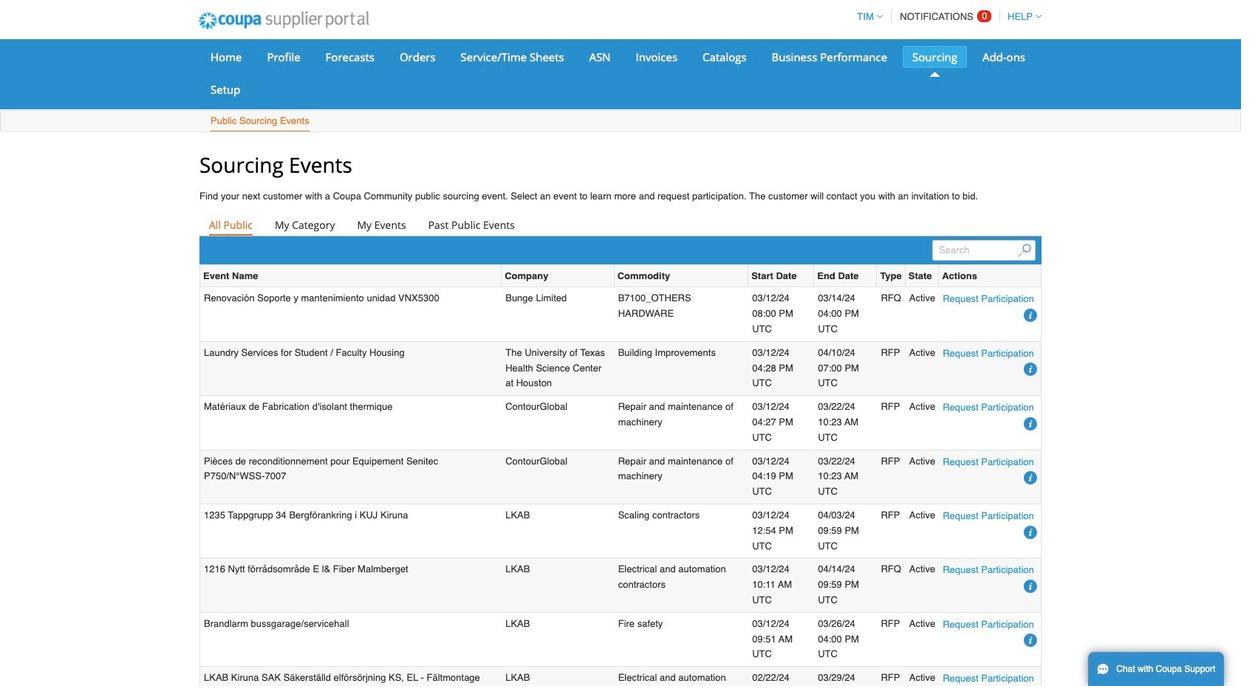 Task type: locate. For each thing, give the bounding box(es) containing it.
tab list
[[200, 215, 1042, 236]]

navigation
[[851, 2, 1042, 31]]

coupa supplier portal image
[[188, 2, 379, 39]]

Search text field
[[933, 240, 1036, 261]]



Task type: vqa. For each thing, say whether or not it's contained in the screenshot.
radio
no



Task type: describe. For each thing, give the bounding box(es) containing it.
search image
[[1018, 244, 1031, 257]]



